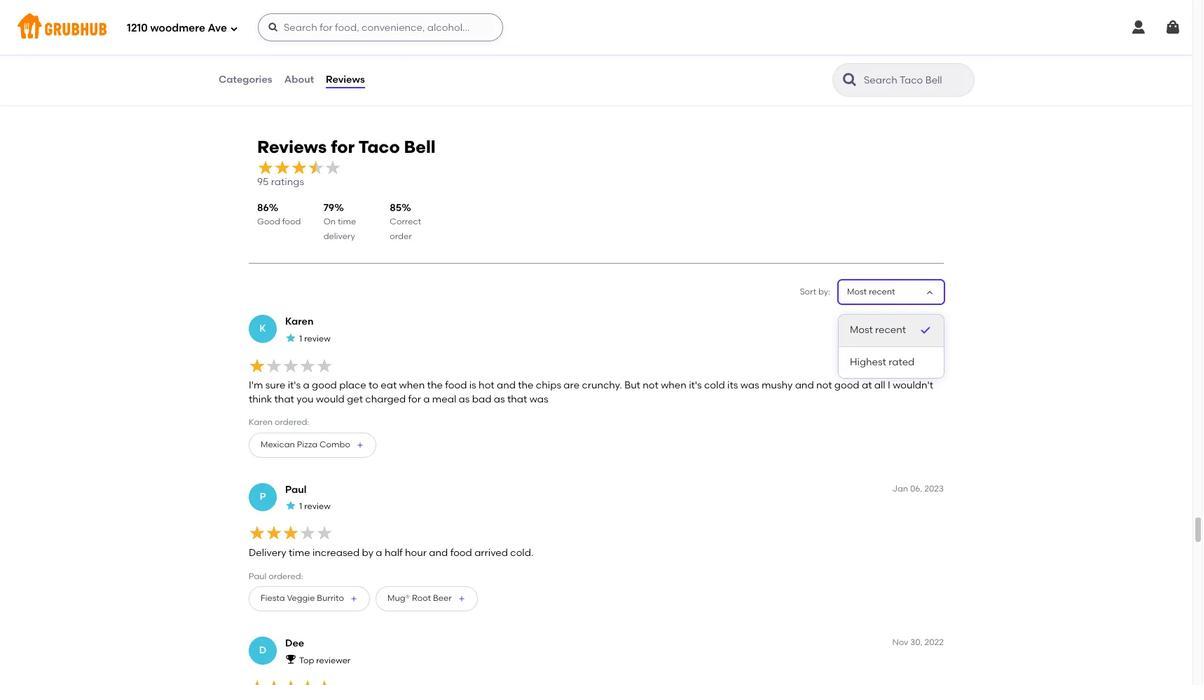Task type: vqa. For each thing, say whether or not it's contained in the screenshot.
"$17.19 +" at the right top
no



Task type: locate. For each thing, give the bounding box(es) containing it.
when right eat
[[399, 379, 425, 391]]

2 horizontal spatial a
[[424, 393, 430, 405]]

0 horizontal spatial as
[[459, 393, 470, 405]]

it's up you
[[288, 379, 301, 391]]

1 vertical spatial was
[[530, 393, 549, 405]]

plus icon image right the burrito
[[350, 595, 358, 603]]

time right delivery
[[289, 547, 310, 559]]

a left 'meal'
[[424, 393, 430, 405]]

as right the "bad"
[[494, 393, 505, 405]]

1 horizontal spatial mi
[[508, 61, 519, 71]]

2 1 from the top
[[299, 502, 302, 511]]

1 horizontal spatial time
[[338, 217, 356, 227]]

0 vertical spatial ratings
[[922, 63, 955, 75]]

plus icon image
[[356, 441, 365, 449], [350, 595, 358, 603], [458, 595, 466, 603]]

hot
[[479, 379, 495, 391]]

delivery
[[324, 231, 355, 241]]

ratings for 95 ratings
[[271, 176, 304, 188]]

0 horizontal spatial paul
[[249, 571, 267, 581]]

2 when from the left
[[661, 379, 687, 391]]

food left arrived
[[451, 547, 472, 559]]

1 vertical spatial review
[[304, 502, 331, 511]]

0 horizontal spatial mi
[[259, 61, 269, 71]]

hour
[[405, 547, 427, 559]]

recent inside sort by: field
[[869, 287, 896, 297]]

0 horizontal spatial min
[[263, 49, 278, 59]]

most
[[848, 287, 867, 297], [851, 324, 873, 336]]

1 vertical spatial recent
[[876, 324, 907, 336]]

1 it's from the left
[[288, 379, 301, 391]]

time up delivery
[[338, 217, 356, 227]]

1 vertical spatial 1 review
[[299, 502, 331, 511]]

1 vertical spatial ratings
[[271, 176, 304, 188]]

get
[[347, 393, 363, 405]]

0 horizontal spatial ratings
[[271, 176, 304, 188]]

1 not from the left
[[643, 379, 659, 391]]

ordered: for time
[[269, 571, 303, 581]]

it's
[[288, 379, 301, 391], [689, 379, 702, 391]]

Sort by: field
[[848, 286, 896, 298]]

review up "increased"
[[304, 502, 331, 511]]

1 vertical spatial ordered:
[[269, 571, 303, 581]]

correct
[[390, 217, 421, 227]]

reviews up 95 ratings
[[257, 137, 327, 157]]

paul right p
[[285, 484, 307, 496]]

2 vertical spatial food
[[451, 547, 472, 559]]

order
[[390, 231, 412, 241]]

that
[[275, 393, 294, 405], [508, 393, 528, 405]]

mexican pizza combo
[[261, 440, 351, 450]]

about button
[[284, 55, 315, 105]]

the left chips
[[518, 379, 534, 391]]

3 mi from the left
[[759, 61, 769, 71]]

min inside 15–25 min 0.80 mi
[[263, 49, 278, 59]]

taco bell link
[[238, 12, 454, 28]]

review right k
[[304, 334, 331, 343]]

1 vertical spatial most recent
[[851, 324, 907, 336]]

0 vertical spatial recent
[[869, 287, 896, 297]]

taco up bowls
[[238, 13, 265, 26]]

1 2023 from the top
[[925, 316, 945, 326]]

recent
[[869, 287, 896, 297], [876, 324, 907, 336]]

0 vertical spatial time
[[338, 217, 356, 227]]

1 min from the left
[[263, 49, 278, 59]]

delivery time increased by a half hour and food arrived cold.
[[249, 547, 534, 559]]

paul for paul
[[285, 484, 307, 496]]

1 review right k
[[299, 334, 331, 343]]

1 vertical spatial taco
[[359, 137, 400, 157]]

20
[[908, 63, 920, 75]]

1 horizontal spatial karen
[[285, 316, 314, 328]]

i'm sure it's a good place to eat when the food is hot and the chips are crunchy. but not when it's cold its was mushy  and not good at all  i wouldn't think that you would get charged for a meal as bad as that was
[[249, 379, 934, 405]]

that down sure
[[275, 393, 294, 405]]

a
[[303, 379, 310, 391], [424, 393, 430, 405], [376, 547, 383, 559]]

0 vertical spatial a
[[303, 379, 310, 391]]

paul down delivery
[[249, 571, 267, 581]]

ordered: up "mexican pizza combo"
[[275, 418, 309, 427]]

that right the "bad"
[[508, 393, 528, 405]]

most recent inside most recent option
[[851, 324, 907, 336]]

2 2023 from the top
[[925, 484, 945, 493]]

food right good
[[282, 217, 301, 227]]

1
[[299, 334, 302, 343], [299, 502, 302, 511]]

95
[[257, 176, 269, 188]]

1 horizontal spatial the
[[518, 379, 534, 391]]

1 horizontal spatial and
[[497, 379, 516, 391]]

taco bell
[[238, 13, 288, 26]]

ordered: up "fiesta"
[[269, 571, 303, 581]]

1 vertical spatial time
[[289, 547, 310, 559]]

1 the from the left
[[427, 379, 443, 391]]

food inside 86 good food
[[282, 217, 301, 227]]

when
[[399, 379, 425, 391], [661, 379, 687, 391]]

1 horizontal spatial when
[[661, 379, 687, 391]]

0 horizontal spatial good
[[312, 379, 337, 391]]

karen right k
[[285, 316, 314, 328]]

recent inside most recent option
[[876, 324, 907, 336]]

1 1 review from the top
[[299, 334, 331, 343]]

1 review up "increased"
[[299, 502, 331, 511]]

2023 right 08,
[[925, 316, 945, 326]]

1 horizontal spatial 20–30
[[740, 49, 764, 59]]

1 horizontal spatial a
[[376, 547, 383, 559]]

was
[[741, 379, 760, 391], [530, 393, 549, 405]]

categories button
[[218, 55, 273, 105]]

most recent option
[[839, 315, 945, 347]]

2 vertical spatial a
[[376, 547, 383, 559]]

1 vertical spatial for
[[408, 393, 421, 405]]

0 horizontal spatial that
[[275, 393, 294, 405]]

1 2.65 from the left
[[489, 61, 506, 71]]

star icon image for paul
[[285, 500, 297, 511]]

nov 30, 2022
[[893, 637, 945, 647]]

all
[[875, 379, 886, 391]]

1 vertical spatial karen
[[249, 418, 273, 427]]

2023 right the 06,
[[925, 484, 945, 493]]

0 horizontal spatial time
[[289, 547, 310, 559]]

and right hour
[[429, 547, 448, 559]]

2 mi from the left
[[508, 61, 519, 71]]

by:
[[819, 287, 831, 297]]

1 horizontal spatial bell
[[404, 137, 436, 157]]

main navigation navigation
[[0, 0, 1193, 55]]

good
[[312, 379, 337, 391], [835, 379, 860, 391]]

1 review for karen
[[299, 334, 331, 343]]

0 horizontal spatial svg image
[[268, 22, 279, 33]]

0 vertical spatial taco
[[238, 13, 265, 26]]

1 vertical spatial food
[[445, 379, 467, 391]]

ordered: for sure
[[275, 418, 309, 427]]

at
[[862, 379, 873, 391]]

1 vertical spatial 2023
[[925, 484, 945, 493]]

0 vertical spatial 2023
[[925, 316, 945, 326]]

paul
[[285, 484, 307, 496], [249, 571, 267, 581]]

0 vertical spatial 1 review
[[299, 334, 331, 343]]

1 horizontal spatial min
[[516, 49, 531, 59]]

most recent up highest rated
[[851, 324, 907, 336]]

1 horizontal spatial for
[[408, 393, 421, 405]]

jan
[[893, 484, 909, 493]]

its
[[728, 379, 739, 391]]

1 horizontal spatial paul
[[285, 484, 307, 496]]

1 horizontal spatial 2.65
[[740, 61, 756, 71]]

min for chili's
[[516, 49, 531, 59]]

1 horizontal spatial not
[[817, 379, 833, 391]]

recent up most recent option
[[869, 287, 896, 297]]

fiesta veggie burrito button
[[249, 586, 370, 611]]

ratings right 20
[[922, 63, 955, 75]]

0 vertical spatial review
[[304, 334, 331, 343]]

2 horizontal spatial mi
[[759, 61, 769, 71]]

when left cold
[[661, 379, 687, 391]]

mi
[[259, 61, 269, 71], [508, 61, 519, 71], [759, 61, 769, 71]]

for up 79
[[331, 137, 355, 157]]

0 vertical spatial bell
[[268, 13, 288, 26]]

1210 woodmere ave
[[127, 21, 227, 34]]

chili's
[[489, 13, 522, 26]]

star icon image right k
[[285, 332, 297, 343]]

1 vertical spatial paul
[[249, 571, 267, 581]]

plus icon image right 'beer'
[[458, 595, 466, 603]]

1 right k
[[299, 334, 302, 343]]

plus icon image right combo
[[356, 441, 365, 449]]

79
[[324, 202, 335, 214]]

review for paul
[[304, 502, 331, 511]]

mexican
[[261, 440, 295, 450]]

0 vertical spatial paul
[[285, 484, 307, 496]]

1 right p
[[299, 502, 302, 511]]

it's left cold
[[689, 379, 702, 391]]

svg image
[[1165, 19, 1182, 36], [268, 22, 279, 33]]

0 horizontal spatial a
[[303, 379, 310, 391]]

the
[[427, 379, 443, 391], [518, 379, 534, 391]]

charged
[[366, 393, 406, 405]]

1 1 from the top
[[299, 334, 302, 343]]

as down the is
[[459, 393, 470, 405]]

1 for paul
[[299, 502, 302, 511]]

taco
[[238, 13, 265, 26], [359, 137, 400, 157]]

on
[[324, 217, 336, 227]]

reviews inside button
[[326, 74, 365, 85]]

0 horizontal spatial for
[[331, 137, 355, 157]]

star icon image
[[285, 332, 297, 343], [285, 500, 297, 511]]

2 2.65 from the left
[[740, 61, 756, 71]]

0 horizontal spatial 20–30
[[489, 49, 514, 59]]

a up you
[[303, 379, 310, 391]]

rated
[[889, 356, 915, 368]]

85
[[390, 202, 402, 214]]

0 vertical spatial reviews
[[326, 74, 365, 85]]

plus icon image inside the mexican pizza combo button
[[356, 441, 365, 449]]

0 horizontal spatial bell
[[268, 13, 288, 26]]

08,
[[911, 316, 923, 326]]

check icon image
[[919, 324, 933, 338]]

1 horizontal spatial was
[[741, 379, 760, 391]]

most recent up most recent option
[[848, 287, 896, 297]]

recent left 08,
[[876, 324, 907, 336]]

bell
[[268, 13, 288, 26], [404, 137, 436, 157]]

time
[[338, 217, 356, 227], [289, 547, 310, 559]]

2 1 review from the top
[[299, 502, 331, 511]]

0 vertical spatial star icon image
[[285, 332, 297, 343]]

0 vertical spatial ordered:
[[275, 418, 309, 427]]

0 horizontal spatial when
[[399, 379, 425, 391]]

karen
[[285, 316, 314, 328], [249, 418, 273, 427]]

was right "its"
[[741, 379, 760, 391]]

sure
[[266, 379, 286, 391]]

0 horizontal spatial the
[[427, 379, 443, 391]]

1 20–30 min 2.65 mi from the left
[[489, 49, 531, 71]]

1 horizontal spatial that
[[508, 393, 528, 405]]

1 vertical spatial star icon image
[[285, 500, 297, 511]]

and right 'hot'
[[497, 379, 516, 391]]

20–30 min 2.65 mi
[[489, 49, 531, 71], [740, 49, 781, 71]]

bell inside taco bell link
[[268, 13, 288, 26]]

most up highest
[[851, 324, 873, 336]]

not
[[643, 379, 659, 391], [817, 379, 833, 391]]

karen for karen
[[285, 316, 314, 328]]

0 vertical spatial was
[[741, 379, 760, 391]]

wouldn't
[[893, 379, 934, 391]]

taco inside taco bell link
[[238, 13, 265, 26]]

for right charged
[[408, 393, 421, 405]]

food left the is
[[445, 379, 467, 391]]

1 mi from the left
[[259, 61, 269, 71]]

0 horizontal spatial 20–30 min 2.65 mi
[[489, 49, 531, 71]]

0 horizontal spatial svg image
[[230, 24, 238, 33]]

karen down think on the left bottom of the page
[[249, 418, 273, 427]]

0 horizontal spatial karen
[[249, 418, 273, 427]]

fiesta veggie burrito
[[261, 594, 344, 603]]

min
[[263, 49, 278, 59], [516, 49, 531, 59], [766, 49, 781, 59]]

mi inside 15–25 min 0.80 mi
[[259, 61, 269, 71]]

0 horizontal spatial taco
[[238, 13, 265, 26]]

1 vertical spatial 1
[[299, 502, 302, 511]]

dee
[[285, 637, 305, 649]]

good up would
[[312, 379, 337, 391]]

0 horizontal spatial was
[[530, 393, 549, 405]]

2 star icon image from the top
[[285, 500, 297, 511]]

star icon image right p
[[285, 500, 297, 511]]

was down chips
[[530, 393, 549, 405]]

0 vertical spatial most
[[848, 287, 867, 297]]

0 horizontal spatial 2.65
[[489, 61, 506, 71]]

the up 'meal'
[[427, 379, 443, 391]]

0 horizontal spatial it's
[[288, 379, 301, 391]]

taco up 85
[[359, 137, 400, 157]]

0 vertical spatial 1
[[299, 334, 302, 343]]

0 vertical spatial food
[[282, 217, 301, 227]]

1 review
[[299, 334, 331, 343], [299, 502, 331, 511]]

3 min from the left
[[766, 49, 781, 59]]

2 it's from the left
[[689, 379, 702, 391]]

1 when from the left
[[399, 379, 425, 391]]

2 20–30 min 2.65 mi from the left
[[740, 49, 781, 71]]

not left at
[[817, 379, 833, 391]]

0 horizontal spatial not
[[643, 379, 659, 391]]

1 horizontal spatial ratings
[[922, 63, 955, 75]]

0 vertical spatial karen
[[285, 316, 314, 328]]

nov
[[893, 637, 909, 647]]

1 horizontal spatial 20–30 min 2.65 mi
[[740, 49, 781, 71]]

2 review from the top
[[304, 502, 331, 511]]

0 vertical spatial for
[[331, 137, 355, 157]]

subscription pass image
[[489, 31, 503, 42]]

plus icon image inside fiesta veggie burrito 'button'
[[350, 595, 358, 603]]

plus icon image inside mug® root beer button
[[458, 595, 466, 603]]

Search for food, convenience, alcohol... search field
[[258, 13, 503, 41]]

root
[[412, 594, 431, 603]]

i'm
[[249, 379, 263, 391]]

and right mushy
[[796, 379, 815, 391]]

2 min from the left
[[516, 49, 531, 59]]

1 vertical spatial most
[[851, 324, 873, 336]]

20–30
[[489, 49, 514, 59], [740, 49, 764, 59]]

good left at
[[835, 379, 860, 391]]

1 horizontal spatial it's
[[689, 379, 702, 391]]

food
[[282, 217, 301, 227], [445, 379, 467, 391], [451, 547, 472, 559]]

1 horizontal spatial good
[[835, 379, 860, 391]]

0.80
[[238, 61, 256, 71]]

Search Taco Bell search field
[[863, 74, 970, 87]]

2023 for delivery time increased by a half hour and food arrived cold.
[[925, 484, 945, 493]]

1 star icon image from the top
[[285, 332, 297, 343]]

1 review from the top
[[304, 334, 331, 343]]

reviews right about
[[326, 74, 365, 85]]

star icon image for karen
[[285, 332, 297, 343]]

not right but
[[643, 379, 659, 391]]

by
[[362, 547, 374, 559]]

jul 08, 2023
[[896, 316, 945, 326]]

plus icon image for burrito
[[350, 595, 358, 603]]

most right by:
[[848, 287, 867, 297]]

2 horizontal spatial min
[[766, 49, 781, 59]]

most recent
[[848, 287, 896, 297], [851, 324, 907, 336]]

ratings right the 95
[[271, 176, 304, 188]]

1 vertical spatial reviews
[[257, 137, 327, 157]]

eat
[[381, 379, 397, 391]]

caret down icon image
[[925, 286, 936, 298]]

1 horizontal spatial as
[[494, 393, 505, 405]]

a right by at the left of page
[[376, 547, 383, 559]]

2.65
[[489, 61, 506, 71], [740, 61, 756, 71]]

2 as from the left
[[494, 393, 505, 405]]

veggie
[[287, 594, 315, 603]]

burrito
[[317, 594, 344, 603]]

svg image
[[1131, 19, 1148, 36], [230, 24, 238, 33]]



Task type: describe. For each thing, give the bounding box(es) containing it.
30,
[[911, 637, 923, 647]]

plus icon image for beer
[[458, 595, 466, 603]]

1 horizontal spatial taco
[[359, 137, 400, 157]]

mug®
[[388, 594, 410, 603]]

min for taco bell
[[263, 49, 278, 59]]

i
[[888, 379, 891, 391]]

review for karen
[[304, 334, 331, 343]]

ratings for 20 ratings
[[922, 63, 955, 75]]

2 that from the left
[[508, 393, 528, 405]]

reviews for reviews for taco bell
[[257, 137, 327, 157]]

p
[[260, 491, 266, 502]]

mug® root beer button
[[376, 586, 478, 611]]

meal
[[433, 393, 457, 405]]

mushy
[[762, 379, 793, 391]]

1 that from the left
[[275, 393, 294, 405]]

crunchy.
[[582, 379, 623, 391]]

reviews for reviews
[[326, 74, 365, 85]]

2 20–30 from the left
[[740, 49, 764, 59]]

categories
[[219, 74, 273, 85]]

reviews for taco bell
[[257, 137, 436, 157]]

hamburger
[[509, 31, 556, 41]]

ave
[[208, 21, 227, 34]]

86 good food
[[257, 202, 301, 227]]

20 ratings
[[908, 63, 955, 75]]

time inside 79 on time delivery
[[338, 217, 356, 227]]

top
[[299, 655, 314, 665]]

reviews button
[[325, 55, 366, 105]]

chili's link
[[489, 12, 704, 28]]

79 on time delivery
[[324, 202, 356, 241]]

95 ratings
[[257, 176, 304, 188]]

highest rated
[[851, 356, 915, 368]]

jan 06, 2023
[[893, 484, 945, 493]]

1210
[[127, 21, 148, 34]]

06,
[[911, 484, 923, 493]]

2 good from the left
[[835, 379, 860, 391]]

sort
[[800, 287, 817, 297]]

about
[[284, 74, 314, 85]]

place
[[340, 379, 367, 391]]

half
[[385, 547, 403, 559]]

86
[[257, 202, 269, 214]]

to
[[369, 379, 379, 391]]

1 as from the left
[[459, 393, 470, 405]]

2 not from the left
[[817, 379, 833, 391]]

increased
[[313, 547, 360, 559]]

chips
[[536, 379, 562, 391]]

search icon image
[[842, 72, 859, 88]]

reviewer
[[316, 655, 351, 665]]

are
[[564, 379, 580, 391]]

arrived
[[475, 547, 508, 559]]

for inside 'i'm sure it's a good place to eat when the food is hot and the chips are crunchy. but not when it's cold its was mushy  and not good at all  i wouldn't think that you would get charged for a meal as bad as that was'
[[408, 393, 421, 405]]

mug® root beer
[[388, 594, 452, 603]]

top reviewer
[[299, 655, 351, 665]]

2 horizontal spatial and
[[796, 379, 815, 391]]

1 for karen
[[299, 334, 302, 343]]

but
[[625, 379, 641, 391]]

most inside option
[[851, 324, 873, 336]]

plus icon image for combo
[[356, 441, 365, 449]]

sort by:
[[800, 287, 831, 297]]

mexican pizza combo button
[[249, 432, 376, 458]]

0 vertical spatial most recent
[[848, 287, 896, 297]]

good
[[257, 217, 280, 227]]

cold
[[705, 379, 725, 391]]

1 20–30 from the left
[[489, 49, 514, 59]]

k
[[260, 323, 266, 335]]

paul ordered:
[[249, 571, 303, 581]]

delivery
[[249, 547, 287, 559]]

2 the from the left
[[518, 379, 534, 391]]

2022
[[925, 637, 945, 647]]

1 horizontal spatial svg image
[[1131, 19, 1148, 36]]

think
[[249, 393, 272, 405]]

beer
[[433, 594, 452, 603]]

1 review for paul
[[299, 502, 331, 511]]

woodmere
[[150, 21, 205, 34]]

most inside sort by: field
[[848, 287, 867, 297]]

1 vertical spatial a
[[424, 393, 430, 405]]

karen for karen ordered:
[[249, 418, 273, 427]]

you
[[297, 393, 314, 405]]

mi for taco bell
[[259, 61, 269, 71]]

bad
[[472, 393, 492, 405]]

d
[[259, 644, 267, 656]]

85 correct order
[[390, 202, 421, 241]]

mi for chili's
[[508, 61, 519, 71]]

combo
[[320, 440, 351, 450]]

trophy icon image
[[285, 654, 297, 665]]

1 horizontal spatial svg image
[[1165, 19, 1182, 36]]

15–25
[[238, 49, 261, 59]]

0 horizontal spatial and
[[429, 547, 448, 559]]

fiesta
[[261, 594, 285, 603]]

karen ordered:
[[249, 418, 309, 427]]

cold.
[[511, 547, 534, 559]]

pizza
[[297, 440, 318, 450]]

paul for paul ordered:
[[249, 571, 267, 581]]

food inside 'i'm sure it's a good place to eat when the food is hot and the chips are crunchy. but not when it's cold its was mushy  and not good at all  i wouldn't think that you would get charged for a meal as bad as that was'
[[445, 379, 467, 391]]

1 vertical spatial bell
[[404, 137, 436, 157]]

is
[[470, 379, 477, 391]]

would
[[316, 393, 345, 405]]

highest
[[851, 356, 887, 368]]

15–25 min 0.80 mi
[[238, 49, 278, 71]]

2023 for i'm sure it's a good place to eat when the food is hot and the chips are crunchy. but not when it's cold its was mushy  and not good at all  i wouldn't think that you would get charged for a meal as bad as that was
[[925, 316, 945, 326]]

1 good from the left
[[312, 379, 337, 391]]

jul
[[896, 316, 909, 326]]



